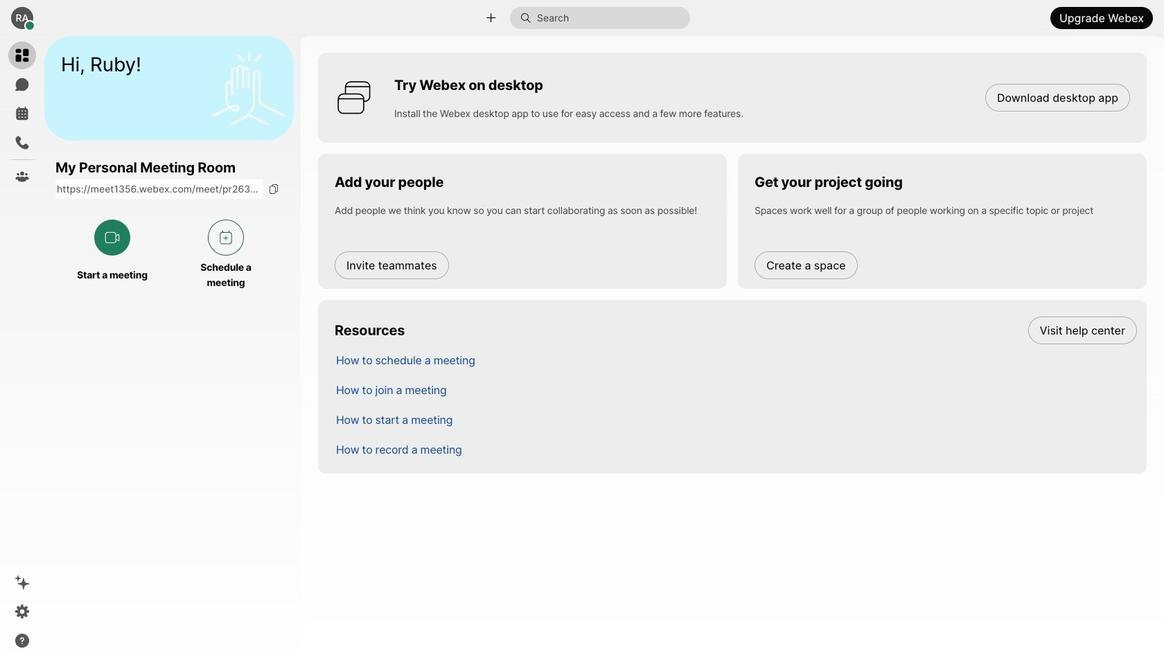 Task type: vqa. For each thing, say whether or not it's contained in the screenshot.
navigation at left
yes



Task type: describe. For each thing, give the bounding box(es) containing it.
two hands high fiving image
[[207, 47, 291, 130]]

5 list item from the top
[[325, 435, 1148, 465]]



Task type: locate. For each thing, give the bounding box(es) containing it.
webex tab list
[[8, 42, 36, 191]]

list item
[[325, 315, 1148, 345], [325, 345, 1148, 375], [325, 375, 1148, 405], [325, 405, 1148, 435], [325, 435, 1148, 465]]

2 list item from the top
[[325, 345, 1148, 375]]

navigation
[[0, 36, 44, 668]]

1 list item from the top
[[325, 315, 1148, 345]]

None text field
[[55, 180, 263, 199]]

3 list item from the top
[[325, 375, 1148, 405]]

4 list item from the top
[[325, 405, 1148, 435]]



